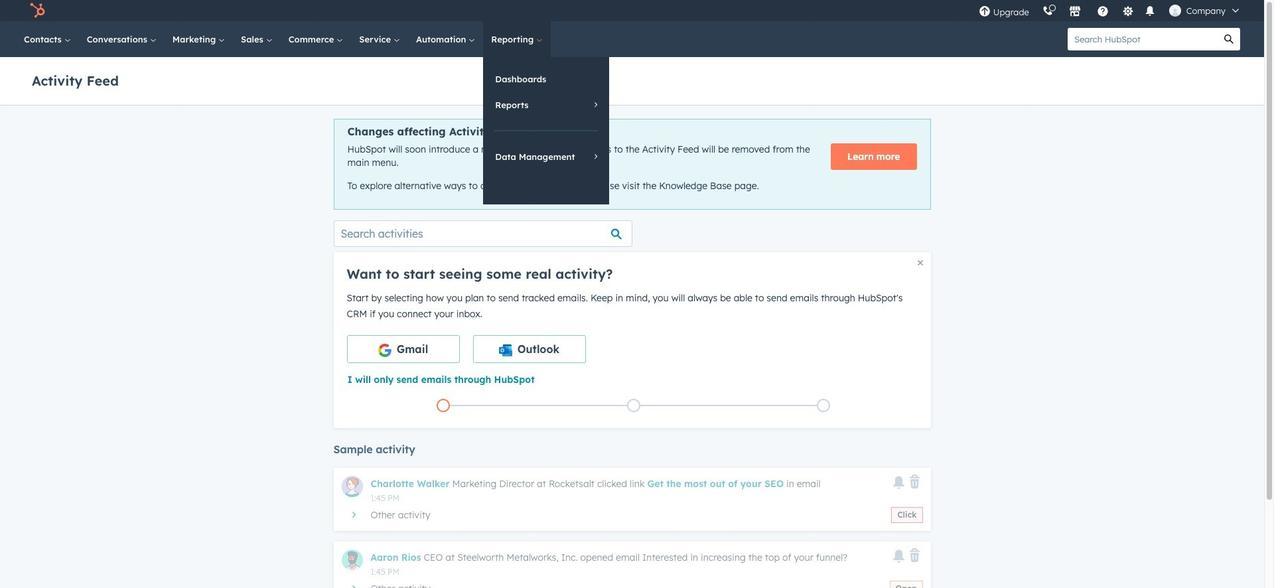 Task type: vqa. For each thing, say whether or not it's contained in the screenshot.
Onboarding.Steps.Finalstep.Title image at right bottom
yes



Task type: locate. For each thing, give the bounding box(es) containing it.
None checkbox
[[347, 335, 460, 363], [473, 335, 586, 363], [347, 335, 460, 363], [473, 335, 586, 363]]

list
[[348, 396, 919, 415]]

close image
[[918, 260, 923, 265]]

onboarding.steps.finalstep.title image
[[821, 403, 827, 410]]

reporting menu
[[484, 57, 610, 204]]

menu
[[972, 0, 1249, 21]]

Search activities search field
[[334, 220, 632, 247]]

marketplaces image
[[1069, 6, 1081, 18]]



Task type: describe. For each thing, give the bounding box(es) containing it.
onboarding.steps.sendtrackedemailingmail.title image
[[630, 403, 637, 410]]

Search HubSpot search field
[[1068, 28, 1218, 50]]

jacob simon image
[[1170, 5, 1182, 17]]



